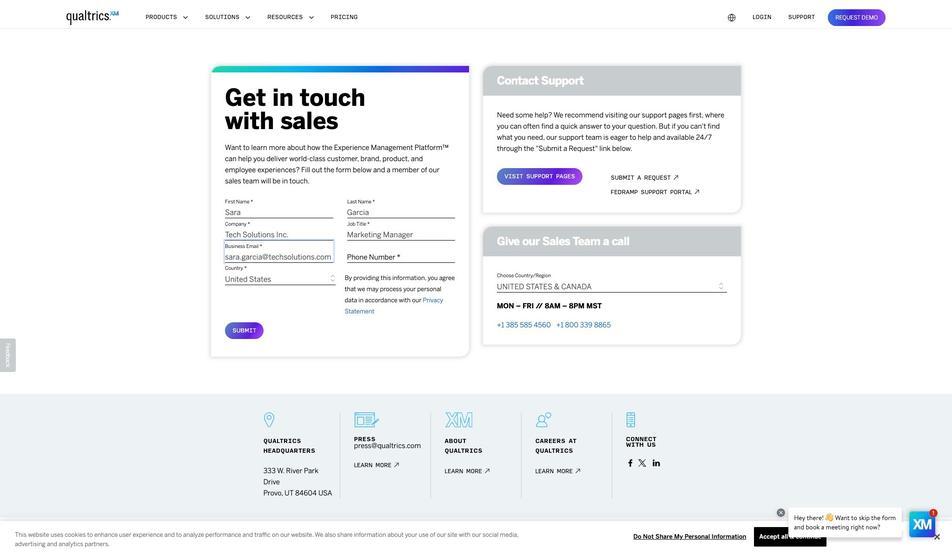 Task type: vqa. For each thing, say whether or not it's contained in the screenshot.
Advanced- inside the Advanced-Reports Basic Overview
no



Task type: describe. For each thing, give the bounding box(es) containing it.
1   text field from the left
[[225, 196, 333, 219]]

language image
[[728, 13, 736, 22]]



Task type: locate. For each thing, give the bounding box(es) containing it.
1 horizontal spatial black image
[[652, 460, 661, 467]]

1 horizontal spatial   text field
[[347, 219, 455, 241]]

2   text field from the left
[[347, 196, 455, 219]]

0 horizontal spatial   text field
[[225, 196, 333, 219]]

black image
[[628, 460, 633, 467], [652, 460, 661, 467]]

1   text field from the left
[[225, 219, 333, 241]]

0 horizontal spatial black image
[[628, 460, 633, 467]]

2   text field from the left
[[347, 219, 455, 241]]

privacy alert dialog
[[0, 522, 952, 555]]

qualtrics home page image
[[67, 10, 119, 25]]

2 black image from the left
[[652, 460, 661, 467]]

required element
[[260, 244, 262, 250]]

  text field
[[225, 196, 333, 219], [347, 196, 455, 219]]

  email field
[[225, 241, 333, 263]]

  telephone field
[[347, 241, 455, 263]]

0 horizontal spatial   text field
[[225, 219, 333, 241]]

1 horizontal spatial   text field
[[347, 196, 455, 219]]

  text field
[[225, 219, 333, 241], [347, 219, 455, 241]]

1 black image from the left
[[628, 460, 633, 467]]



